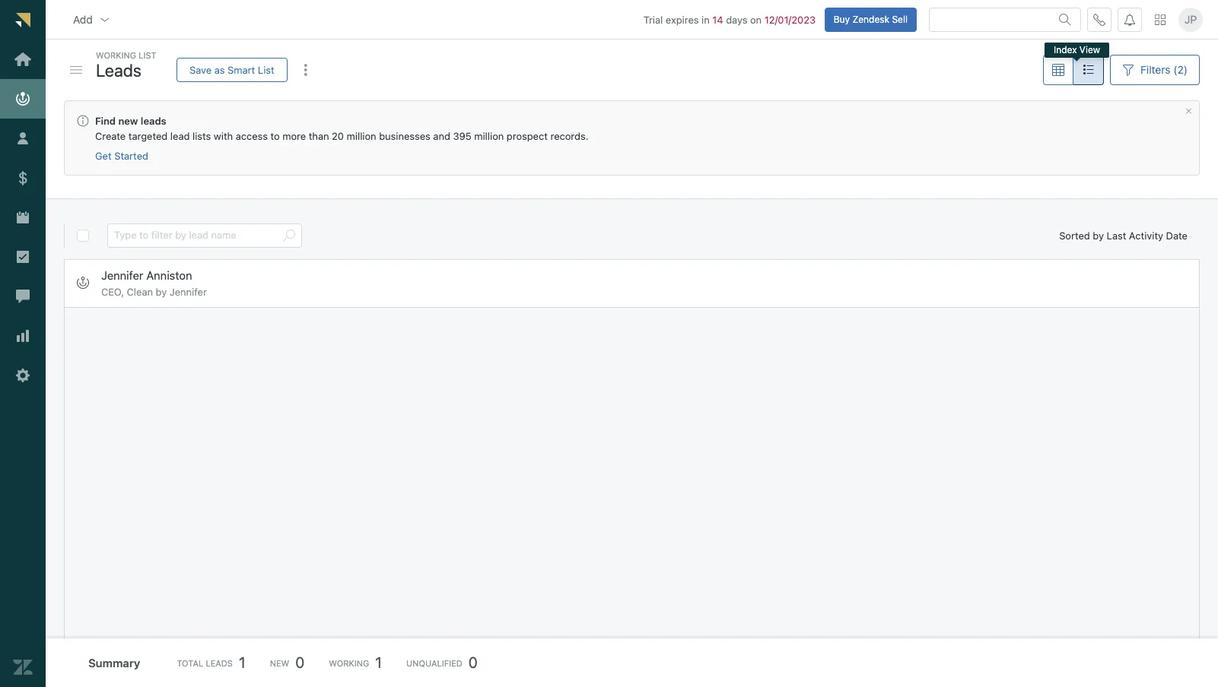 Task type: vqa. For each thing, say whether or not it's contained in the screenshot.
right Agents
no



Task type: describe. For each thing, give the bounding box(es) containing it.
search image
[[283, 230, 295, 242]]

access
[[236, 130, 268, 142]]

chevron down image
[[99, 13, 111, 26]]

info image
[[77, 115, 89, 127]]

handler image
[[70, 66, 82, 74]]

overflow vertical fill image
[[300, 64, 312, 76]]

to
[[271, 130, 280, 142]]

bell image
[[1124, 13, 1136, 26]]

anniston
[[146, 268, 192, 282]]

by inside the "jennifer anniston ceo, clean by jennifer"
[[156, 286, 167, 298]]

0 vertical spatial by
[[1093, 230, 1104, 242]]

days
[[726, 13, 748, 26]]

smart
[[228, 64, 255, 76]]

find
[[95, 115, 116, 127]]

records.
[[551, 130, 589, 142]]

view
[[1080, 44, 1100, 56]]

index
[[1054, 44, 1077, 56]]

working for leads
[[96, 50, 136, 60]]

total
[[177, 659, 203, 669]]

list inside working list leads
[[139, 50, 156, 60]]

leads inside total leads 1
[[206, 659, 233, 669]]

Type to filter by lead name field
[[114, 224, 277, 247]]

new
[[270, 659, 289, 669]]

12/01/2023
[[765, 13, 816, 26]]

index view tooltip
[[1045, 43, 1110, 58]]

summary
[[88, 657, 140, 670]]

new
[[118, 115, 138, 127]]

leads image
[[77, 277, 89, 289]]

index view
[[1054, 44, 1100, 56]]

add button
[[61, 4, 123, 35]]

cancel image
[[1185, 107, 1193, 116]]

buy
[[834, 13, 850, 25]]

sell
[[892, 13, 908, 25]]

get started
[[95, 150, 148, 162]]

and
[[433, 130, 450, 142]]

add
[[73, 13, 93, 26]]

find new leads create targeted lead lists with access to more than 20 million businesses and 395 million prospect records.
[[95, 115, 589, 142]]

activity
[[1129, 230, 1164, 242]]

395
[[453, 130, 472, 142]]

as
[[214, 64, 225, 76]]

(2)
[[1174, 63, 1188, 76]]

calls image
[[1094, 13, 1106, 26]]

0 for unqualified 0
[[469, 654, 478, 672]]

lead
[[170, 130, 190, 142]]

buy zendesk sell
[[834, 13, 908, 25]]

unqualified 0
[[406, 654, 478, 672]]

new 0
[[270, 654, 305, 672]]

14
[[713, 13, 723, 26]]

zendesk products image
[[1155, 14, 1166, 25]]

0 for new 0
[[295, 654, 305, 672]]

save as smart list
[[189, 64, 274, 76]]

total leads 1
[[177, 654, 246, 672]]

ceo,
[[101, 286, 124, 298]]



Task type: locate. For each thing, give the bounding box(es) containing it.
1 vertical spatial list
[[258, 64, 274, 76]]

lists
[[193, 130, 211, 142]]

in
[[702, 13, 710, 26]]

list up leads
[[139, 50, 156, 60]]

20
[[332, 130, 344, 142]]

1 1 from the left
[[239, 654, 246, 672]]

zendesk image
[[13, 658, 33, 678]]

sorted
[[1059, 230, 1090, 242]]

1 horizontal spatial jennifer
[[170, 286, 207, 298]]

save
[[189, 64, 212, 76]]

1 horizontal spatial leads
[[206, 659, 233, 669]]

1 vertical spatial by
[[156, 286, 167, 298]]

1 horizontal spatial by
[[1093, 230, 1104, 242]]

million
[[347, 130, 376, 142], [474, 130, 504, 142]]

on
[[750, 13, 762, 26]]

save as smart list button
[[177, 58, 287, 82]]

clean
[[127, 286, 153, 298]]

working inside working 1
[[329, 659, 369, 669]]

get started link
[[95, 150, 148, 163]]

2 million from the left
[[474, 130, 504, 142]]

jennifer down "anniston"
[[170, 286, 207, 298]]

list
[[139, 50, 156, 60], [258, 64, 274, 76]]

1 left 'unqualified'
[[375, 654, 382, 672]]

prospect
[[507, 130, 548, 142]]

leads right the total
[[206, 659, 233, 669]]

started
[[114, 150, 148, 162]]

1 vertical spatial jennifer
[[170, 286, 207, 298]]

jp
[[1185, 13, 1197, 26]]

date
[[1166, 230, 1188, 242]]

leads
[[141, 115, 166, 127]]

0 horizontal spatial jennifer
[[101, 268, 143, 282]]

1 horizontal spatial 0
[[469, 654, 478, 672]]

0 horizontal spatial 0
[[295, 654, 305, 672]]

1 vertical spatial leads
[[206, 659, 233, 669]]

0 horizontal spatial by
[[156, 286, 167, 298]]

filters (2)
[[1141, 63, 1188, 76]]

1 horizontal spatial list
[[258, 64, 274, 76]]

filters (2) button
[[1110, 55, 1200, 85]]

jennifer anniston link
[[101, 268, 192, 283]]

1 horizontal spatial 1
[[375, 654, 382, 672]]

working 1
[[329, 654, 382, 672]]

last
[[1107, 230, 1126, 242]]

trial
[[644, 13, 663, 26]]

million right 20
[[347, 130, 376, 142]]

jp button
[[1179, 7, 1203, 32]]

1 0 from the left
[[295, 654, 305, 672]]

jennifer up ceo,
[[101, 268, 143, 282]]

get
[[95, 150, 112, 162]]

than
[[309, 130, 329, 142]]

leads inside working list leads
[[96, 60, 142, 80]]

working
[[96, 50, 136, 60], [329, 659, 369, 669]]

more
[[283, 130, 306, 142]]

0 vertical spatial jennifer
[[101, 268, 143, 282]]

by down "anniston"
[[156, 286, 167, 298]]

1 million from the left
[[347, 130, 376, 142]]

targeted
[[128, 130, 168, 142]]

1 vertical spatial working
[[329, 659, 369, 669]]

0 right 'unqualified'
[[469, 654, 478, 672]]

with
[[214, 130, 233, 142]]

unqualified
[[406, 659, 463, 669]]

0 horizontal spatial leads
[[96, 60, 142, 80]]

leads
[[96, 60, 142, 80], [206, 659, 233, 669]]

list inside button
[[258, 64, 274, 76]]

0 horizontal spatial list
[[139, 50, 156, 60]]

0 horizontal spatial million
[[347, 130, 376, 142]]

by
[[1093, 230, 1104, 242], [156, 286, 167, 298]]

create
[[95, 130, 126, 142]]

working down chevron down image
[[96, 50, 136, 60]]

0 vertical spatial list
[[139, 50, 156, 60]]

0 right "new" in the left of the page
[[295, 654, 305, 672]]

expires
[[666, 13, 699, 26]]

trial expires in 14 days on 12/01/2023
[[644, 13, 816, 26]]

zendesk
[[853, 13, 890, 25]]

0 horizontal spatial 1
[[239, 654, 246, 672]]

0 vertical spatial leads
[[96, 60, 142, 80]]

by left the last
[[1093, 230, 1104, 242]]

working right new 0
[[329, 659, 369, 669]]

leads right handler image
[[96, 60, 142, 80]]

0 vertical spatial working
[[96, 50, 136, 60]]

filters
[[1141, 63, 1171, 76]]

working for 1
[[329, 659, 369, 669]]

buy zendesk sell button
[[825, 7, 917, 32]]

list right "smart"
[[258, 64, 274, 76]]

0
[[295, 654, 305, 672], [469, 654, 478, 672]]

search image
[[1059, 13, 1071, 26]]

0 horizontal spatial working
[[96, 50, 136, 60]]

million right 395
[[474, 130, 504, 142]]

jennifer anniston ceo, clean by jennifer
[[101, 268, 207, 298]]

sorted by last activity date
[[1059, 230, 1188, 242]]

jennifer
[[101, 268, 143, 282], [170, 286, 207, 298]]

1
[[239, 654, 246, 672], [375, 654, 382, 672]]

working list leads
[[96, 50, 156, 80]]

working inside working list leads
[[96, 50, 136, 60]]

2 1 from the left
[[375, 654, 382, 672]]

1 horizontal spatial million
[[474, 130, 504, 142]]

businesses
[[379, 130, 431, 142]]

2 0 from the left
[[469, 654, 478, 672]]

1 horizontal spatial working
[[329, 659, 369, 669]]

1 left "new" in the left of the page
[[239, 654, 246, 672]]



